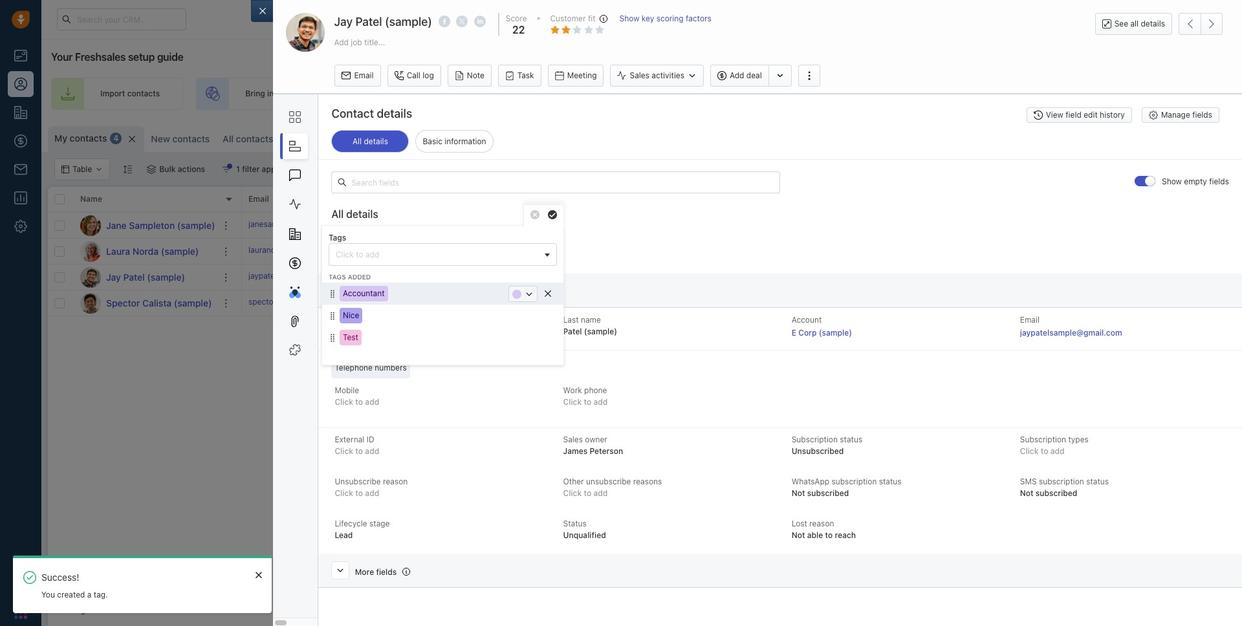 Task type: vqa. For each thing, say whether or not it's contained in the screenshot.
the topmost the qualified
no



Task type: locate. For each thing, give the bounding box(es) containing it.
2 tags from the top
[[329, 273, 346, 281]]

fields right manage
[[1192, 110, 1212, 120]]

0 vertical spatial e
[[928, 272, 932, 282]]

1 subscribed from the left
[[807, 489, 849, 498]]

status for sms
[[1086, 477, 1109, 487]]

1 + add task from the top
[[443, 246, 482, 256]]

ui drag handle image for accountant
[[329, 286, 340, 302]]

subscription inside 'sms subscription status not subscribed'
[[1039, 477, 1084, 487]]

2 james peterson from the top
[[749, 298, 808, 308]]

(sample) inside last name patel (sample)
[[584, 327, 617, 337]]

your
[[51, 51, 73, 63]]

2 horizontal spatial status
[[1086, 477, 1109, 487]]

e corp (sample) link up techcave (sample) link
[[928, 272, 987, 282]]

laura norda (sample) link
[[106, 245, 199, 258]]

1 horizontal spatial leads
[[582, 89, 602, 99]]

1 vertical spatial unqualified
[[563, 531, 606, 540]]

22 up 54
[[540, 271, 552, 283]]

click inside other unsubscribe reasons click to add
[[563, 489, 582, 498]]

1 vertical spatial add deal
[[1089, 89, 1122, 99]]

import contacts
[[100, 89, 160, 99]]

all left 3684932360
[[332, 208, 344, 220]]

you
[[41, 590, 55, 600]]

all details up 4167348672
[[332, 208, 378, 220]]

s image
[[80, 293, 101, 313]]

grid
[[48, 186, 1236, 595]]

1 horizontal spatial jay patel (sample)
[[334, 15, 432, 28]]

jay patel (sample) up title... at top
[[334, 15, 432, 28]]

0 vertical spatial jay
[[334, 15, 353, 28]]

corp up techcave
[[935, 272, 952, 282]]

subscribed down sms
[[1036, 489, 1077, 498]]

fit
[[588, 14, 596, 23]]

note
[[467, 71, 484, 80]]

cell
[[630, 213, 727, 238], [727, 213, 824, 238], [824, 213, 921, 238], [921, 213, 1018, 238], [1018, 213, 1236, 238], [630, 239, 727, 264], [727, 239, 824, 264], [824, 239, 921, 264], [921, 239, 1018, 264], [1018, 239, 1236, 264], [1018, 265, 1236, 290], [1018, 290, 1236, 316]]

e corp (sample) link
[[928, 272, 987, 282], [792, 328, 852, 338]]

subscribed inside whatsapp subscription status not subscribed
[[807, 489, 849, 498]]

1 vertical spatial jaypatelsample@gmail.com link
[[1020, 327, 1122, 340]]

all down contact
[[353, 137, 362, 146]]

owner inside sales owner james peterson
[[585, 435, 607, 445]]

not down sms
[[1020, 489, 1034, 498]]

3 task from the top
[[466, 298, 482, 308]]

22
[[512, 24, 525, 36], [540, 271, 552, 283]]

status inside 'sms subscription status not subscribed'
[[1086, 477, 1109, 487]]

1 horizontal spatial basic
[[423, 137, 442, 146]]

ui drag handle image left nice
[[329, 308, 340, 324]]

2 vertical spatial fields
[[376, 567, 397, 577]]

click inside subscription types click to add
[[1020, 447, 1039, 456]]

reason up able
[[809, 519, 834, 529]]

fields for manage fields
[[1192, 110, 1212, 120]]

(sample) down account
[[819, 328, 852, 338]]

jay patel (sample) inside press space to select this row. row
[[106, 271, 185, 282]]

1 name from the left
[[353, 315, 373, 325]]

title...
[[364, 37, 385, 47]]

1 inside button
[[236, 164, 240, 174]]

of
[[103, 606, 110, 616]]

1 for 1 filter applied
[[236, 164, 240, 174]]

contacts up filter
[[236, 133, 273, 144]]

1 horizontal spatial 1
[[1157, 11, 1161, 19]]

lauranordasample@gmail.com
[[248, 245, 358, 255]]

show left empty
[[1162, 177, 1182, 187]]

basic information down the added
[[355, 287, 420, 297]]

1 vertical spatial + add task
[[443, 272, 482, 282]]

stage
[[369, 519, 390, 529]]

ui drag handle image
[[329, 286, 340, 302], [329, 308, 340, 324], [329, 330, 340, 346]]

last
[[563, 315, 579, 325]]

email inside email jaypatelsample@gmail.com
[[1020, 315, 1040, 325]]

customer fit
[[550, 14, 596, 23]]

fields for more fields
[[376, 567, 397, 577]]

1 horizontal spatial reason
[[809, 519, 834, 529]]

invite
[[413, 89, 433, 99]]

sales activities button
[[610, 65, 710, 87], [610, 65, 704, 87]]

j image down l 'image'
[[80, 267, 101, 288]]

0 horizontal spatial sales
[[764, 89, 783, 99]]

show
[[620, 14, 639, 23], [1162, 177, 1182, 187]]

score down the search fields "text box"
[[540, 194, 562, 204]]

contact details
[[332, 107, 412, 120]]

sales right create
[[764, 89, 783, 99]]

2 name from the left
[[581, 315, 601, 325]]

1 horizontal spatial owner
[[756, 194, 780, 204]]

key
[[642, 14, 654, 23]]

0 vertical spatial basic information
[[423, 137, 486, 146]]

add deal
[[730, 71, 762, 80], [1089, 89, 1122, 99]]

0 horizontal spatial status
[[840, 435, 862, 445]]

1 vertical spatial jay
[[106, 271, 121, 282]]

status inside subscription status unsubscribed
[[840, 435, 862, 445]]

leads right website at the left of the page
[[307, 89, 327, 99]]

ui drag handle image for nice
[[329, 308, 340, 324]]

click inside unsubscribe reason click to add
[[335, 489, 353, 498]]

unqualified up qualified
[[845, 272, 887, 282]]

1 horizontal spatial show
[[1162, 177, 1182, 187]]

unqualified down status
[[563, 531, 606, 540]]

freshworks switcher image
[[14, 606, 27, 619]]

1 vertical spatial + click to add
[[637, 298, 687, 308]]

tags down "janesampleton@gmail.com 3684932360"
[[329, 233, 346, 243]]

details right 'all'
[[1141, 19, 1165, 28]]

1 horizontal spatial add deal
[[1089, 89, 1122, 99]]

1 row group from the left
[[48, 213, 242, 316]]

0 vertical spatial + click to add
[[637, 272, 687, 282]]

(sample) up the spector calista (sample)
[[147, 271, 185, 282]]

external id click to add
[[335, 435, 379, 456]]

(sample) up phone
[[584, 327, 617, 337]]

0 horizontal spatial 1
[[236, 164, 240, 174]]

all details down 'contact details'
[[353, 137, 388, 146]]

1 subscription from the left
[[832, 477, 877, 487]]

1 horizontal spatial e corp (sample) link
[[928, 272, 987, 282]]

4 right my contacts link
[[113, 134, 119, 143]]

subscription for unsubscribed
[[792, 435, 838, 445]]

1 right 'all'
[[1157, 11, 1161, 19]]

1 ui drag handle image from the top
[[329, 286, 340, 302]]

1 for 1
[[1157, 11, 1161, 19]]

fields right empty
[[1209, 177, 1229, 187]]

details inside "button"
[[1141, 19, 1165, 28]]

reason inside unsubscribe reason click to add
[[383, 477, 408, 487]]

leads down meeting
[[582, 89, 602, 99]]

email inside grid
[[248, 194, 269, 204]]

0 vertical spatial owner
[[756, 194, 780, 204]]

2 row group from the left
[[242, 213, 1236, 316]]

jay up "job"
[[334, 15, 353, 28]]

e corp (sample) link inside press space to select this row. row
[[928, 272, 987, 282]]

4 right the of
[[113, 606, 118, 616]]

sequence
[[786, 89, 822, 99]]

1 subscription from the left
[[792, 435, 838, 445]]

2 ui drag handle image from the top
[[329, 308, 340, 324]]

reason for unsubscribe reason
[[383, 477, 408, 487]]

1 + click to add from the top
[[637, 272, 687, 282]]

external
[[335, 435, 364, 445]]

0 vertical spatial corp
[[935, 272, 952, 282]]

task for 22
[[466, 272, 482, 282]]

2 j image from the top
[[80, 267, 101, 288]]

0 horizontal spatial your
[[435, 89, 452, 99]]

0 horizontal spatial leads
[[307, 89, 327, 99]]

e corp (sample) link down account
[[792, 328, 852, 338]]

sales for sales activities
[[630, 71, 649, 80]]

reason right unsubscribe
[[383, 477, 408, 487]]

0 horizontal spatial owner
[[585, 435, 607, 445]]

1 horizontal spatial corp
[[935, 272, 952, 282]]

1 horizontal spatial unqualified
[[845, 272, 887, 282]]

0 vertical spatial deal
[[746, 71, 762, 80]]

team down note button
[[454, 89, 473, 99]]

3 + add task from the top
[[443, 298, 482, 308]]

patel up title... at top
[[355, 15, 382, 28]]

subscription left the types
[[1020, 435, 1066, 445]]

2 vertical spatial email
[[1020, 315, 1040, 325]]

score
[[506, 14, 527, 23], [540, 194, 562, 204]]

lauranordasample@gmail.com link
[[248, 244, 358, 258]]

1 vertical spatial sales
[[734, 194, 754, 204]]

subscription right whatsapp
[[832, 477, 877, 487]]

subscription right sms
[[1039, 477, 1084, 487]]

deal
[[746, 71, 762, 80], [1106, 89, 1122, 99]]

score for score
[[540, 194, 562, 204]]

fields right the more
[[376, 567, 397, 577]]

Click to add search field
[[333, 248, 540, 261]]

+ click to add for 54
[[637, 298, 687, 308]]

dialog
[[251, 0, 1242, 626]]

your right the invite
[[435, 89, 452, 99]]

(sample) inside 'jane sampleton (sample)' link
[[177, 220, 215, 231]]

score inside dialog
[[506, 14, 527, 23]]

information down 'invite your team'
[[445, 137, 486, 146]]

all up 1 filter applied button
[[223, 133, 234, 144]]

click inside mobile click to add
[[335, 397, 353, 407]]

name
[[353, 315, 373, 325], [581, 315, 601, 325]]

2 subscribed from the left
[[1036, 489, 1077, 498]]

0 horizontal spatial subscription
[[832, 477, 877, 487]]

unsubscribed
[[792, 447, 844, 456]]

contacts right import
[[127, 89, 160, 99]]

row group
[[48, 213, 242, 316], [242, 213, 1236, 316]]

reason inside "lost reason not able to reach"
[[809, 519, 834, 529]]

press space to select this row. row
[[48, 213, 242, 239], [242, 213, 1236, 239], [48, 239, 242, 265], [242, 239, 1236, 265], [48, 265, 242, 290], [242, 265, 1236, 290], [48, 290, 242, 316], [242, 290, 1236, 316]]

tags left the added
[[329, 273, 346, 281]]

sales inside grid
[[734, 194, 754, 204]]

score inside grid
[[540, 194, 562, 204]]

4 inside the my contacts 4
[[113, 134, 119, 143]]

0 vertical spatial james peterson
[[749, 272, 808, 282]]

1 vertical spatial reason
[[809, 519, 834, 529]]

subscribed inside 'sms subscription status not subscribed'
[[1036, 489, 1077, 498]]

1 horizontal spatial score
[[540, 194, 562, 204]]

2 task from the top
[[466, 272, 482, 282]]

sales owner james peterson
[[563, 435, 623, 456]]

import contacts link
[[51, 78, 183, 110]]

tags added
[[329, 273, 371, 281]]

22 inside press space to select this row. row
[[540, 271, 552, 283]]

score up the "22" button
[[506, 14, 527, 23]]

add deal button
[[710, 65, 768, 87]]

subscription types click to add
[[1020, 435, 1089, 456]]

peterson
[[775, 272, 808, 282], [775, 298, 808, 308], [590, 447, 623, 456]]

patel down the last
[[563, 327, 582, 337]]

more fields
[[355, 567, 397, 577]]

contacts for new
[[172, 133, 210, 144]]

1 vertical spatial e corp (sample) link
[[792, 328, 852, 338]]

filter
[[242, 164, 260, 174]]

add deal up the 'history'
[[1089, 89, 1122, 99]]

2 horizontal spatial your
[[934, 89, 950, 99]]

add inside unsubscribe reason click to add
[[365, 489, 379, 498]]

basic information down 'invite your team'
[[423, 137, 486, 146]]

team down sales activities
[[633, 89, 652, 99]]

sales for sales owner
[[734, 194, 754, 204]]

l image
[[80, 241, 101, 262]]

james inside sales owner james peterson
[[563, 447, 588, 456]]

1 vertical spatial e
[[792, 328, 796, 338]]

row group containing jane sampleton (sample)
[[48, 213, 242, 316]]

basic down invite your team link
[[423, 137, 442, 146]]

sales left pipeline
[[952, 89, 972, 99]]

0 vertical spatial jaypatelsample@gmail.com link
[[248, 270, 348, 284]]

your right the up
[[934, 89, 950, 99]]

ui drag handle image down jaypatelsample@gmail.com + click to add
[[329, 286, 340, 302]]

1 vertical spatial j image
[[80, 267, 101, 288]]

fields inside manage fields button
[[1192, 110, 1212, 120]]

j image
[[80, 215, 101, 236], [80, 267, 101, 288]]

james peterson
[[749, 272, 808, 282], [749, 298, 808, 308]]

name inside first name jay
[[353, 315, 373, 325]]

0 vertical spatial jaypatelsample@gmail.com
[[248, 271, 348, 281]]

e corp (sample)
[[928, 272, 987, 282]]

jane sampleton (sample)
[[106, 220, 215, 231]]

not inside whatsapp subscription status not subscribed
[[792, 489, 805, 498]]

2 horizontal spatial sales
[[734, 194, 754, 204]]

to
[[604, 89, 612, 99], [373, 271, 380, 281], [664, 272, 671, 282], [664, 298, 671, 308], [355, 397, 363, 407], [584, 397, 591, 407], [355, 447, 363, 456], [1041, 447, 1048, 456], [355, 489, 363, 498], [584, 489, 591, 498], [825, 531, 833, 540]]

ui drag handle image left test
[[329, 330, 340, 346]]

unsubscribe reason click to add
[[335, 477, 408, 498]]

dialog containing jay patel (sample)
[[251, 0, 1242, 626]]

jay patel (sample)
[[334, 15, 432, 28], [106, 271, 185, 282]]

show left key
[[620, 14, 639, 23]]

0 vertical spatial ui drag handle image
[[329, 286, 340, 302]]

success!
[[41, 572, 79, 583]]

0 horizontal spatial e corp (sample) link
[[792, 328, 852, 338]]

all details
[[353, 137, 388, 146], [332, 208, 378, 220]]

jaypatelsample@gmail.com link inside dialog
[[1020, 327, 1122, 340]]

not for whatsapp subscription status not subscribed
[[792, 489, 805, 498]]

0 horizontal spatial e
[[792, 328, 796, 338]]

jay down first
[[335, 327, 348, 337]]

0 horizontal spatial corp
[[798, 328, 817, 338]]

to inside "lost reason not able to reach"
[[825, 531, 833, 540]]

e
[[928, 272, 932, 282], [792, 328, 796, 338]]

0 vertical spatial add deal
[[730, 71, 762, 80]]

(sample) right calista
[[174, 297, 212, 308]]

subscription inside subscription status unsubscribed
[[792, 435, 838, 445]]

2 vertical spatial james
[[563, 447, 588, 456]]

owner for sales owner james peterson
[[585, 435, 607, 445]]

2 sales from the left
[[952, 89, 972, 99]]

jaypatelsample@gmail.com inside press space to select this row. row
[[248, 271, 348, 281]]

add inside other unsubscribe reasons click to add
[[594, 489, 608, 498]]

1 vertical spatial score
[[540, 194, 562, 204]]

show key scoring factors link
[[620, 13, 711, 37]]

patel
[[355, 15, 382, 28], [123, 271, 145, 282], [563, 327, 582, 337]]

0 horizontal spatial all
[[223, 133, 234, 144]]

(sample) right the sampleton
[[177, 220, 215, 231]]

1 horizontal spatial subscribed
[[1036, 489, 1077, 498]]

1 inside 'link'
[[1157, 11, 1161, 19]]

score for score 22
[[506, 14, 527, 23]]

0 horizontal spatial score
[[506, 14, 527, 23]]

0 horizontal spatial sales
[[563, 435, 583, 445]]

0 horizontal spatial show
[[620, 14, 639, 23]]

subscription inside subscription types click to add
[[1020, 435, 1066, 445]]

sales inside sales owner james peterson
[[563, 435, 583, 445]]

not down whatsapp
[[792, 489, 805, 498]]

1 horizontal spatial email
[[354, 71, 374, 80]]

(sample)
[[385, 15, 432, 28], [177, 220, 215, 231], [161, 246, 199, 257], [147, 271, 185, 282], [955, 272, 987, 282], [174, 297, 212, 308], [964, 298, 997, 308], [584, 327, 617, 337], [819, 328, 852, 338]]

contacts for my
[[70, 133, 107, 144]]

1 vertical spatial 22
[[540, 271, 552, 283]]

1 horizontal spatial subscription
[[1020, 435, 1066, 445]]

subscribed down whatsapp
[[807, 489, 849, 498]]

corp inside press space to select this row. row
[[935, 272, 952, 282]]

unqualified inside press space to select this row. row
[[845, 272, 887, 282]]

customer
[[550, 14, 586, 23]]

contacts up actions
[[172, 133, 210, 144]]

contacts right 'my'
[[70, 133, 107, 144]]

not inside 'sms subscription status not subscribed'
[[1020, 489, 1034, 498]]

patel up spector
[[123, 271, 145, 282]]

1 horizontal spatial team
[[633, 89, 652, 99]]

manage
[[1161, 110, 1190, 120]]

subscription inside whatsapp subscription status not subscribed
[[832, 477, 877, 487]]

name down 3684945781 link
[[353, 315, 373, 325]]

(sample) down 'jane sampleton (sample)' link
[[161, 246, 199, 257]]

details up 4167348672
[[346, 208, 378, 220]]

0 horizontal spatial email
[[248, 194, 269, 204]]

view
[[1046, 110, 1064, 120]]

0 vertical spatial 1
[[1157, 11, 1161, 19]]

1 vertical spatial basic information
[[355, 287, 420, 297]]

press space to select this row. row containing 48
[[242, 213, 1236, 239]]

0 horizontal spatial patel
[[123, 271, 145, 282]]

manage fields
[[1161, 110, 1212, 120]]

2 vertical spatial task
[[466, 298, 482, 308]]

0 horizontal spatial add deal
[[730, 71, 762, 80]]

2 horizontal spatial all
[[353, 137, 362, 146]]

name inside last name patel (sample)
[[581, 315, 601, 325]]

3684945781
[[345, 297, 393, 307]]

e inside account e corp (sample)
[[792, 328, 796, 338]]

1 task from the top
[[466, 246, 482, 256]]

task button
[[498, 65, 541, 87]]

1 vertical spatial corp
[[798, 328, 817, 338]]

1 horizontal spatial name
[[581, 315, 601, 325]]

e down account
[[792, 328, 796, 338]]

2 subscription from the left
[[1039, 477, 1084, 487]]

0 vertical spatial score
[[506, 14, 527, 23]]

calista
[[142, 297, 172, 308]]

your down sales activities
[[614, 89, 631, 99]]

1 horizontal spatial status
[[879, 477, 902, 487]]

jane
[[106, 220, 127, 231]]

0 vertical spatial reason
[[383, 477, 408, 487]]

22 up task button
[[512, 24, 525, 36]]

task
[[466, 246, 482, 256], [466, 272, 482, 282], [466, 298, 482, 308]]

corp down account
[[798, 328, 817, 338]]

2 vertical spatial peterson
[[590, 447, 623, 456]]

1
[[1157, 11, 1161, 19], [236, 164, 240, 174]]

sales
[[630, 71, 649, 80], [734, 194, 754, 204], [563, 435, 583, 445]]

sales
[[764, 89, 783, 99], [952, 89, 972, 99]]

information down the 4167348672 "link" at the left of the page
[[377, 287, 420, 297]]

1 horizontal spatial jaypatelsample@gmail.com
[[1020, 328, 1122, 338]]

click
[[353, 271, 371, 281], [644, 272, 662, 282], [644, 298, 662, 308], [335, 397, 353, 407], [563, 397, 582, 407], [335, 447, 353, 456], [1020, 447, 1039, 456], [335, 489, 353, 498], [563, 489, 582, 498]]

deal up create
[[746, 71, 762, 80]]

all
[[1130, 19, 1139, 28]]

0 vertical spatial jay patel (sample)
[[334, 15, 432, 28]]

Search your CRM... text field
[[57, 8, 186, 30]]

lead
[[335, 531, 353, 540]]

2 subscription from the left
[[1020, 435, 1066, 445]]

3 ui drag handle image from the top
[[329, 330, 340, 346]]

tag.
[[94, 590, 108, 600]]

1 j image from the top
[[80, 215, 101, 236]]

jay down laura
[[106, 271, 121, 282]]

add deal link
[[1040, 78, 1145, 110]]

1 horizontal spatial sales
[[952, 89, 972, 99]]

j image left 'jane'
[[80, 215, 101, 236]]

name for last name
[[581, 315, 601, 325]]

0 horizontal spatial unqualified
[[563, 531, 606, 540]]

0 vertical spatial j image
[[80, 215, 101, 236]]

1 vertical spatial information
[[377, 287, 420, 297]]

not down the lost
[[792, 531, 805, 540]]

0 vertical spatial basic
[[423, 137, 442, 146]]

show for show empty fields
[[1162, 177, 1182, 187]]

⌘
[[352, 134, 359, 144]]

0 horizontal spatial jay patel (sample)
[[106, 271, 185, 282]]

bulk actions
[[159, 164, 205, 174]]

1 horizontal spatial 22
[[540, 271, 552, 283]]

sales activities
[[630, 71, 684, 80]]

name right the last
[[581, 315, 601, 325]]

container_wx8msf4aqz5i3rn1 image
[[147, 165, 156, 174], [222, 165, 231, 174], [443, 221, 452, 230], [737, 299, 746, 308]]

jay patel (sample) inside dialog
[[334, 15, 432, 28]]

telephone numbers
[[335, 363, 407, 373]]

e up techcave
[[928, 272, 932, 282]]

1 vertical spatial show
[[1162, 177, 1182, 187]]

basic down the added
[[355, 287, 375, 297]]

all
[[223, 133, 234, 144], [353, 137, 362, 146], [332, 208, 344, 220]]

1 left filter
[[236, 164, 240, 174]]

+ add task for 54
[[443, 298, 482, 308]]

jay patel (sample) down norda
[[106, 271, 185, 282]]

name for first name
[[353, 315, 373, 325]]

1 vertical spatial ui drag handle image
[[329, 308, 340, 324]]

details right the ⌘
[[364, 137, 388, 146]]

deal up the 'history'
[[1106, 89, 1122, 99]]

status inside whatsapp subscription status not subscribed
[[879, 477, 902, 487]]

set up your sales pipeline link
[[858, 78, 1027, 110]]

email inside button
[[354, 71, 374, 80]]

2 team from the left
[[633, 89, 652, 99]]

1 vertical spatial jay patel (sample)
[[106, 271, 185, 282]]

1 filter applied
[[236, 164, 289, 174]]

2 vertical spatial sales
[[563, 435, 583, 445]]

team
[[454, 89, 473, 99], [633, 89, 652, 99]]

0 horizontal spatial subscription
[[792, 435, 838, 445]]

1 james peterson from the top
[[749, 272, 808, 282]]

subscription up unsubscribed
[[792, 435, 838, 445]]

1 tags from the top
[[329, 233, 346, 243]]

spector
[[106, 297, 140, 308]]

corp
[[935, 272, 952, 282], [798, 328, 817, 338]]

0 horizontal spatial subscribed
[[807, 489, 849, 498]]

subscribed
[[807, 489, 849, 498], [1036, 489, 1077, 498]]

to inside the work phone click to add
[[584, 397, 591, 407]]

(sample) down e corp (sample)
[[964, 298, 997, 308]]

2 horizontal spatial email
[[1020, 315, 1040, 325]]

owner for sales owner
[[756, 194, 780, 204]]

task for 43
[[466, 246, 482, 256]]

patel inside press space to select this row. row
[[123, 271, 145, 282]]

create sales sequence
[[737, 89, 822, 99]]

2 + add task from the top
[[443, 272, 482, 282]]

1–4
[[88, 606, 101, 616]]

2 + click to add from the top
[[637, 298, 687, 308]]

add deal up create
[[730, 71, 762, 80]]

1 vertical spatial email
[[248, 194, 269, 204]]

0 vertical spatial patel
[[355, 15, 382, 28]]

contacts
[[127, 89, 160, 99], [70, 133, 107, 144], [172, 133, 210, 144], [236, 133, 273, 144]]

0 vertical spatial e corp (sample) link
[[928, 272, 987, 282]]



Task type: describe. For each thing, give the bounding box(es) containing it.
freshsales
[[75, 51, 126, 63]]

phone image
[[14, 577, 27, 590]]

edit
[[1084, 110, 1098, 120]]

spector calista (sample)
[[106, 297, 212, 308]]

a
[[87, 590, 91, 600]]

to inside subscription types click to add
[[1041, 447, 1048, 456]]

container_wx8msf4aqz5i3rn1 image inside bulk actions button
[[147, 165, 156, 174]]

scoring
[[656, 14, 684, 23]]

3684932360
[[345, 219, 394, 229]]

spector calista (sample) link
[[106, 297, 212, 310]]

name
[[80, 194, 102, 204]]

press space to select this row. row containing spector calista (sample)
[[48, 290, 242, 316]]

techcave (sample) link
[[928, 298, 997, 308]]

view field edit history
[[1046, 110, 1125, 120]]

whatsapp subscription status not subscribed
[[792, 477, 902, 498]]

0 horizontal spatial jaypatelsample@gmail.com link
[[248, 270, 348, 284]]

laura norda (sample)
[[106, 246, 199, 257]]

press space to select this row. row containing jay patel (sample)
[[48, 265, 242, 290]]

name row
[[48, 187, 242, 213]]

work
[[563, 386, 582, 395]]

reason for lost reason
[[809, 519, 834, 529]]

task for 54
[[466, 298, 482, 308]]

to inside external id click to add
[[355, 447, 363, 456]]

1 sales from the left
[[764, 89, 783, 99]]

1 horizontal spatial deal
[[1106, 89, 1122, 99]]

to inside mobile click to add
[[355, 397, 363, 407]]

up
[[922, 89, 931, 99]]

1 leads from the left
[[307, 89, 327, 99]]

deal inside button
[[746, 71, 762, 80]]

0 vertical spatial all details
[[353, 137, 388, 146]]

3 your from the left
[[934, 89, 950, 99]]

press space to select this row. row containing 43
[[242, 239, 1236, 265]]

e inside press space to select this row. row
[[928, 272, 932, 282]]

sms subscription status not subscribed
[[1020, 477, 1109, 498]]

log
[[423, 71, 434, 80]]

ui drag handle image for test
[[329, 330, 340, 346]]

0 horizontal spatial basic information
[[355, 287, 420, 297]]

22 inside "score 22"
[[512, 24, 525, 36]]

call log button
[[387, 65, 441, 87]]

press space to select this row. row containing jane sampleton (sample)
[[48, 213, 242, 239]]

create
[[737, 89, 762, 99]]

1 horizontal spatial basic information
[[423, 137, 486, 146]]

qualified
[[845, 298, 878, 308]]

my contacts link
[[54, 132, 107, 145]]

subscription for click
[[1020, 435, 1066, 445]]

lifecycle stage lead
[[335, 519, 390, 540]]

manage fields button
[[1142, 107, 1220, 123]]

to inside other unsubscribe reasons click to add
[[584, 489, 591, 498]]

id
[[367, 435, 374, 445]]

tags for tags added
[[329, 273, 346, 281]]

1 horizontal spatial all
[[332, 208, 344, 220]]

(sample) up title... at top
[[385, 15, 432, 28]]

whatsapp
[[792, 477, 829, 487]]

add inside external id click to add
[[365, 447, 379, 456]]

1 vertical spatial peterson
[[775, 298, 808, 308]]

0 vertical spatial peterson
[[775, 272, 808, 282]]

container_wx8msf4aqz5i3rn1 image inside 1 filter applied button
[[222, 165, 231, 174]]

⌘ o
[[352, 134, 367, 144]]

sms
[[1020, 477, 1037, 487]]

able
[[807, 531, 823, 540]]

my
[[54, 133, 67, 144]]

0 horizontal spatial information
[[377, 287, 420, 297]]

unsubscribe
[[335, 477, 381, 487]]

4167348672
[[345, 245, 392, 255]]

1 filter applied button
[[214, 159, 298, 180]]

more...
[[312, 134, 338, 144]]

status
[[563, 519, 587, 529]]

add deal inside button
[[730, 71, 762, 80]]

status for whatsapp
[[879, 477, 902, 487]]

subscribed for sms
[[1036, 489, 1077, 498]]

status unqualified
[[563, 519, 606, 540]]

jay inside first name jay
[[335, 327, 348, 337]]

telephone
[[335, 363, 373, 373]]

new contacts
[[151, 133, 210, 144]]

1 vertical spatial 4
[[113, 606, 118, 616]]

o
[[361, 134, 367, 144]]

press space to select this row. row containing 54
[[242, 290, 1236, 316]]

score 22
[[506, 14, 527, 36]]

spectorcalista@gmail.com 3684945781
[[248, 297, 393, 307]]

subscribed for whatsapp
[[807, 489, 849, 498]]

click inside external id click to add
[[335, 447, 353, 456]]

jay inside press space to select this row. row
[[106, 271, 121, 282]]

(sample) inside jay patel (sample) link
[[147, 271, 185, 282]]

janesampleton@gmail.com
[[248, 219, 346, 229]]

patel inside last name patel (sample)
[[563, 327, 582, 337]]

techcave
[[928, 298, 962, 308]]

sales owner
[[734, 194, 780, 204]]

created
[[57, 590, 85, 600]]

1 vertical spatial all details
[[332, 208, 378, 220]]

showing
[[54, 606, 85, 616]]

add inside mobile click to add
[[365, 397, 379, 407]]

email button
[[335, 65, 381, 87]]

click inside the work phone click to add
[[563, 397, 582, 407]]

jaypatelsample@gmail.com + click to add
[[248, 271, 396, 281]]

12 more...
[[301, 134, 338, 144]]

bulk actions button
[[139, 159, 214, 180]]

see all details button
[[1095, 13, 1172, 35]]

see
[[1115, 19, 1128, 28]]

jane sampleton (sample) link
[[106, 219, 215, 232]]

showing 1–4 of 4
[[54, 606, 118, 616]]

show for show key scoring factors
[[620, 14, 639, 23]]

jaypatelsample@gmail.com inside dialog
[[1020, 328, 1122, 338]]

email jaypatelsample@gmail.com
[[1020, 315, 1122, 338]]

subscription status unsubscribed
[[792, 435, 862, 456]]

reach
[[835, 531, 856, 540]]

tags for tags
[[329, 233, 346, 243]]

+ add task for 43
[[443, 246, 482, 256]]

mobile
[[335, 386, 359, 395]]

details right contact
[[377, 107, 412, 120]]

set
[[907, 89, 920, 99]]

add inside button
[[730, 71, 744, 80]]

+ click to add for 22
[[637, 272, 687, 282]]

work phone click to add
[[563, 386, 608, 407]]

bring in website leads
[[245, 89, 327, 99]]

j image for jane sampleton (sample)
[[80, 215, 101, 236]]

reasons
[[633, 477, 662, 487]]

peterson inside sales owner james peterson
[[590, 447, 623, 456]]

other
[[563, 477, 584, 487]]

0 vertical spatial information
[[445, 137, 486, 146]]

contacts for import
[[127, 89, 160, 99]]

e corp (sample) link inside dialog
[[792, 328, 852, 338]]

subscription for sms
[[1039, 477, 1084, 487]]

(sample) inside laura norda (sample) "link"
[[161, 246, 199, 257]]

not inside "lost reason not able to reach"
[[792, 531, 805, 540]]

activities
[[652, 71, 684, 80]]

accountant
[[343, 289, 385, 299]]

1 horizontal spatial patel
[[355, 15, 382, 28]]

setup
[[128, 51, 155, 63]]

43
[[540, 245, 553, 257]]

all contacts
[[223, 133, 273, 144]]

subscription for whatsapp
[[832, 477, 877, 487]]

1 vertical spatial basic
[[355, 287, 375, 297]]

Search fields text field
[[332, 172, 780, 194]]

unqualified inside dialog
[[563, 531, 606, 540]]

corp inside account e corp (sample)
[[798, 328, 817, 338]]

not for sms subscription status not subscribed
[[1020, 489, 1034, 498]]

bring
[[245, 89, 265, 99]]

(sample) up techcave (sample) link
[[955, 272, 987, 282]]

1 your from the left
[[435, 89, 452, 99]]

row group containing 48
[[242, 213, 1236, 316]]

phone element
[[8, 571, 34, 596]]

1 team from the left
[[454, 89, 473, 99]]

press space to select this row. row containing 22
[[242, 265, 1236, 290]]

+ add task for 22
[[443, 272, 482, 282]]

call
[[407, 71, 420, 80]]

sampleton
[[129, 220, 175, 231]]

2 your from the left
[[614, 89, 631, 99]]

you created a tag.
[[41, 590, 108, 600]]

press space to select this row. row containing laura norda (sample)
[[48, 239, 242, 265]]

task
[[517, 71, 534, 80]]

2 leads from the left
[[582, 89, 602, 99]]

invite your team
[[413, 89, 473, 99]]

add inside the work phone click to add
[[594, 397, 608, 407]]

0 vertical spatial james
[[749, 272, 773, 282]]

j image for jay patel (sample)
[[80, 267, 101, 288]]

22 button
[[509, 24, 525, 36]]

lost
[[792, 519, 807, 529]]

close image
[[256, 571, 262, 579]]

grid containing 48
[[48, 186, 1236, 595]]

mobile click to add
[[335, 386, 379, 407]]

account
[[792, 315, 822, 325]]

test
[[343, 333, 358, 343]]

1 vertical spatial fields
[[1209, 177, 1229, 187]]

to inside unsubscribe reason click to add
[[355, 489, 363, 498]]

account e corp (sample)
[[792, 315, 852, 338]]

route leads to your team link
[[509, 78, 675, 110]]

4167348672 link
[[345, 244, 392, 258]]

(sample) inside the spector calista (sample) link
[[174, 297, 212, 308]]

1 vertical spatial james
[[749, 298, 773, 308]]

add inside subscription types click to add
[[1050, 447, 1065, 456]]

contacts for all
[[236, 133, 273, 144]]

(sample) inside account e corp (sample)
[[819, 328, 852, 338]]

applied
[[262, 164, 289, 174]]

janesampleton@gmail.com link
[[248, 219, 346, 232]]



